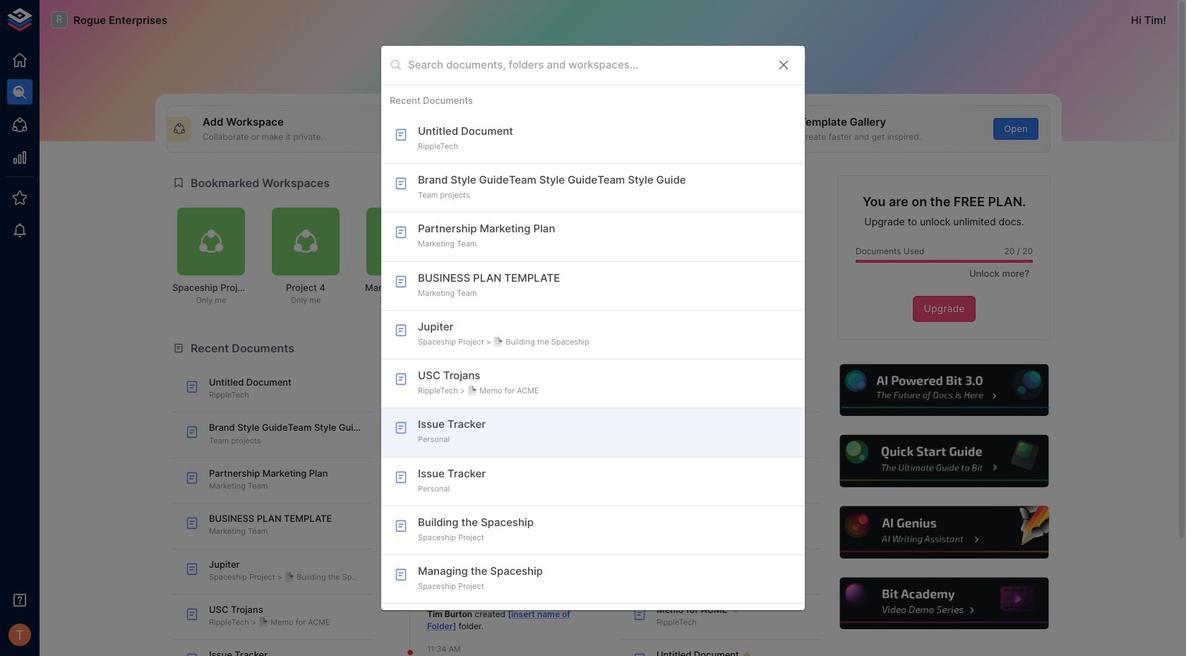 Task type: describe. For each thing, give the bounding box(es) containing it.
4 help image from the top
[[838, 576, 1051, 632]]

3 help image from the top
[[838, 504, 1051, 560]]

2 help image from the top
[[838, 433, 1051, 489]]



Task type: vqa. For each thing, say whether or not it's contained in the screenshot.
3rd help image from the bottom of the page
yes



Task type: locate. For each thing, give the bounding box(es) containing it.
Search documents, folders and workspaces... text field
[[408, 54, 766, 76]]

1 help image from the top
[[838, 362, 1051, 418]]

dialog
[[381, 46, 805, 610]]

help image
[[838, 362, 1051, 418], [838, 433, 1051, 489], [838, 504, 1051, 560], [838, 576, 1051, 632]]



